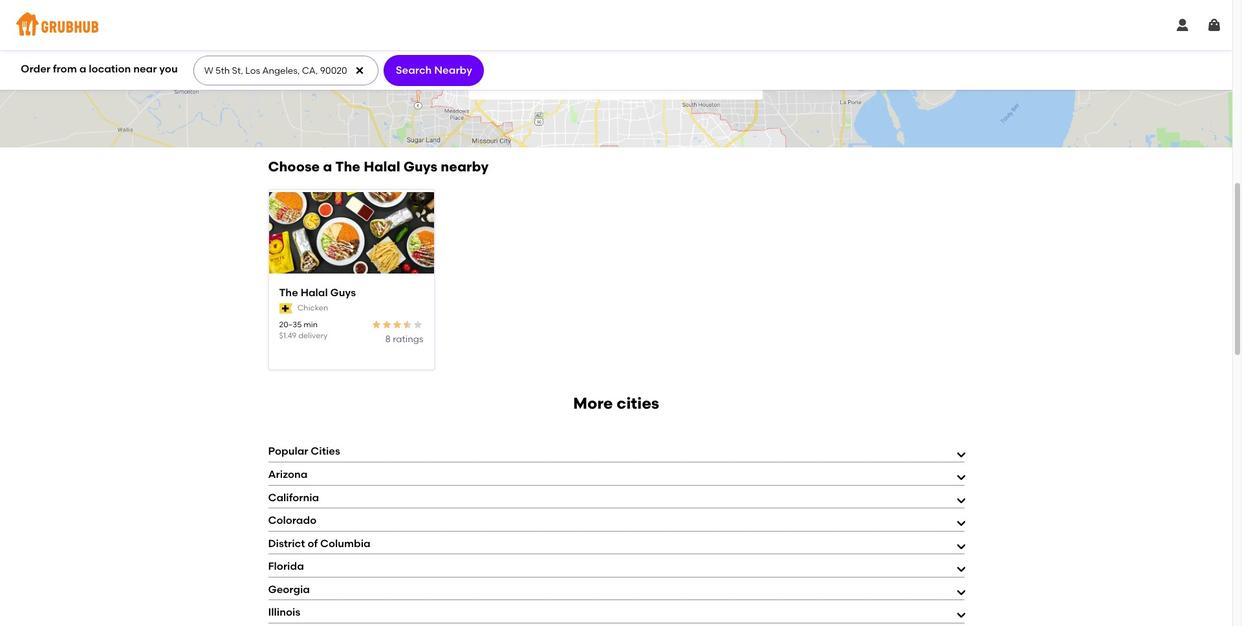 Task type: describe. For each thing, give the bounding box(es) containing it.
halal inside the halal guys link
[[301, 286, 328, 299]]

the halal guys link
[[279, 286, 423, 300]]

location
[[89, 63, 131, 75]]

search
[[396, 64, 432, 76]]

near
[[133, 63, 157, 75]]

1 horizontal spatial guys
[[404, 158, 438, 174]]

nearby
[[441, 158, 489, 174]]

Search Address search field
[[193, 56, 377, 85]]

$1.49
[[279, 331, 297, 340]]

more
[[573, 394, 613, 413]]

florida
[[268, 560, 304, 573]]

colorado
[[268, 514, 316, 527]]

2 horizontal spatial svg image
[[1207, 17, 1222, 33]]

8 ratings
[[385, 334, 423, 345]]

choose a the halal guys nearby
[[268, 158, 489, 174]]

subscription pass image
[[279, 303, 292, 314]]

0 vertical spatial halal
[[364, 158, 400, 174]]

more cities
[[573, 394, 659, 413]]

delivery
[[298, 331, 328, 340]]

search nearby button
[[384, 55, 484, 86]]

chicken
[[297, 304, 328, 313]]

order from a location near you
[[21, 63, 178, 75]]

georgia
[[268, 583, 310, 596]]

the halal guys logo image
[[269, 192, 434, 273]]

0 vertical spatial the
[[335, 158, 360, 174]]

columbia
[[320, 537, 371, 550]]

popular cities
[[268, 445, 340, 458]]

arizona
[[268, 468, 308, 481]]



Task type: vqa. For each thing, say whether or not it's contained in the screenshot.
"Blvd"
no



Task type: locate. For each thing, give the bounding box(es) containing it.
1 horizontal spatial a
[[323, 158, 332, 174]]

20–35
[[279, 320, 302, 329]]

1 horizontal spatial svg image
[[1175, 17, 1190, 33]]

1 vertical spatial guys
[[330, 286, 356, 299]]

guys
[[404, 158, 438, 174], [330, 286, 356, 299]]

8
[[385, 334, 391, 345]]

0 horizontal spatial svg image
[[355, 65, 365, 76]]

min
[[304, 320, 318, 329]]

main navigation navigation
[[0, 0, 1232, 50]]

of
[[308, 537, 318, 550]]

choose
[[268, 158, 320, 174]]

nearby
[[434, 64, 472, 76]]

a
[[79, 63, 86, 75], [323, 158, 332, 174]]

0 vertical spatial guys
[[404, 158, 438, 174]]

halal
[[364, 158, 400, 174], [301, 286, 328, 299]]

a right from
[[79, 63, 86, 75]]

0 horizontal spatial a
[[79, 63, 86, 75]]

svg image
[[1175, 17, 1190, 33], [1207, 17, 1222, 33], [355, 65, 365, 76]]

1 horizontal spatial halal
[[364, 158, 400, 174]]

cities
[[311, 445, 340, 458]]

20–35 min $1.49 delivery
[[279, 320, 328, 340]]

district of columbia
[[268, 537, 371, 550]]

1 vertical spatial a
[[323, 158, 332, 174]]

0 horizontal spatial guys
[[330, 286, 356, 299]]

a right choose on the left top of the page
[[323, 158, 332, 174]]

ratings
[[393, 334, 423, 345]]

0 vertical spatial a
[[79, 63, 86, 75]]

star icon image
[[372, 319, 382, 330], [382, 319, 392, 330], [392, 319, 403, 330], [403, 319, 413, 330], [403, 319, 413, 330], [413, 319, 423, 330]]

the right choose on the left top of the page
[[335, 158, 360, 174]]

cities
[[617, 394, 659, 413]]

illinois
[[268, 606, 300, 619]]

the inside the halal guys link
[[279, 286, 298, 299]]

district
[[268, 537, 305, 550]]

order
[[21, 63, 50, 75]]

the
[[335, 158, 360, 174], [279, 286, 298, 299]]

0 horizontal spatial halal
[[301, 286, 328, 299]]

you
[[159, 63, 178, 75]]

0 horizontal spatial the
[[279, 286, 298, 299]]

search nearby
[[396, 64, 472, 76]]

1 horizontal spatial the
[[335, 158, 360, 174]]

california
[[268, 491, 319, 504]]

from
[[53, 63, 77, 75]]

1 vertical spatial the
[[279, 286, 298, 299]]

popular
[[268, 445, 308, 458]]

1 vertical spatial halal
[[301, 286, 328, 299]]

the halal guys
[[279, 286, 356, 299]]

the up subscription pass image
[[279, 286, 298, 299]]



